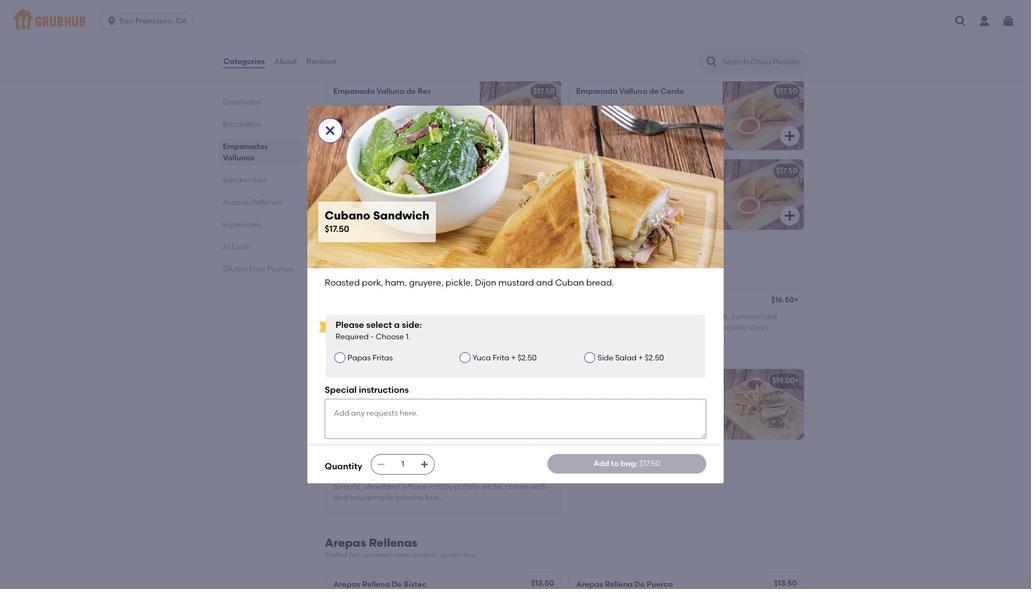 Task type: describe. For each thing, give the bounding box(es) containing it.
cornmeal for arepas
[[361, 551, 391, 559]]

arepas for arepas rellenas stuffed flat cornmeal masa pockets, gluten-free.
[[325, 536, 366, 550]]

ensaladas
[[223, 98, 261, 107]]

0 vertical spatial roasted
[[325, 277, 360, 288]]

$13.50 for puerco
[[774, 579, 797, 588]]

papas
[[363, 268, 383, 275]]

0 vertical spatial gruyere,
[[409, 277, 444, 288]]

and inside slow-cooked chicken breast, yellow potato, tomato and aji rojo.
[[634, 193, 649, 202]]

crispy inside fresh ground angus beef, cheddar, pickle, caramelized onion, tomato, shredded lettuce, crispy potato sticks, cumin aioli and housemade brioche bun.
[[698, 323, 720, 332]]

breast,
[[656, 182, 682, 191]]

turnovers
[[402, 58, 431, 65]]

slow- for slow-cooked chicken breast, yellow potato, tomato and aji rojo.
[[576, 182, 597, 191]]

empanadas vallunas
[[223, 142, 268, 163]]

thin-
[[576, 392, 595, 401]]

housemade inside chicken milanese, avocado, queso blanco, cabbage, pickled red onion, chipotle aioli and housemade brioche bun.
[[466, 403, 510, 412]]

$2.50 for side salad + $2.50
[[645, 353, 664, 363]]

about
[[274, 57, 297, 66]]

free.
[[463, 551, 477, 559]]

search icon image
[[705, 55, 718, 68]]

1 horizontal spatial mustard
[[499, 277, 534, 288]]

0 horizontal spatial svg image
[[377, 461, 386, 469]]

quantity
[[325, 461, 362, 472]]

add to bag: $17.50
[[594, 459, 660, 469]]

potato, inside sweet potato, garbanzo, tomato, kale, rice and aji verde.
[[358, 182, 385, 191]]

cemita poblana
[[333, 377, 394, 386]]

bun. inside fresh ground angus beef, cheddar, pickle, caramelized onion, tomato, shredded lettuce, crispy potato sticks, cumin aioli and housemade brioche bun.
[[710, 334, 726, 343]]

rellena for puerco
[[605, 580, 633, 589]]

0 vertical spatial bistec
[[608, 377, 631, 386]]

roasted inside button
[[333, 312, 364, 321]]

lado
[[232, 242, 251, 252]]

san francisco, ca button
[[99, 12, 198, 30]]

please select a side: required - choose 1.
[[336, 320, 422, 341]]

chicken
[[626, 182, 654, 191]]

cuban
[[615, 414, 639, 423]]

valluna for steak,
[[377, 87, 405, 96]]

$17.50 + for impossible patty, cheddar, pickle, caramelized onion, tomato, shredded lettuce, crispy potato sticks, cumin aioli and housemade brioche bun.
[[530, 455, 556, 464]]

sweet
[[669, 102, 690, 111]]

cumin inside "impossible patty, cheddar, pickle, caramelized onion, tomato, shredded lettuce, crispy potato sticks, cumin aioli and housemade brioche bun."
[[505, 483, 528, 492]]

de for cerdo
[[649, 87, 659, 96]]

lettuce, inside "impossible patty, cheddar, pickle, caramelized onion, tomato, shredded lettuce, crispy potato sticks, cumin aioli and housemade brioche bun."
[[401, 483, 429, 492]]

potato inside thin-cut ribeye, griddled onion, chimichurri, cumin aioli, potato sticks and cuban bread.
[[665, 403, 690, 412]]

potato, inside shredded flank steak, yellow potato, tomato and aji rojo.
[[439, 102, 466, 111]]

empanada valluna de cerdo image
[[723, 80, 804, 150]]

sandwiches served with papas fritas.
[[325, 253, 402, 275]]

kale,
[[333, 193, 351, 202]]

san
[[119, 16, 134, 25]]

housemade inside "impossible patty, cheddar, pickle, caramelized onion, tomato, shredded lettuce, crispy potato sticks, cumin aioli and housemade brioche bun."
[[350, 494, 394, 503]]

0 vertical spatial roasted pork, ham, gruyere, pickle, dijon mustard and cuban bread.
[[325, 277, 614, 288]]

san francisco, ca
[[119, 16, 187, 25]]

choose
[[376, 332, 404, 341]]

caramelized inside fresh ground angus beef, cheddar, pickle, caramelized onion, tomato, shredded lettuce, crispy potato sticks, cumin aioli and housemade brioche bun.
[[731, 312, 777, 321]]

rellena for bistec
[[362, 580, 390, 589]]

categories button
[[223, 42, 265, 81]]

empanada valluna de pollo
[[576, 166, 679, 176]]

cumin inside fresh ground angus beef, cheddar, pickle, caramelized onion, tomato, shredded lettuce, crispy potato sticks, cumin aioli and housemade brioche bun.
[[576, 334, 599, 343]]

de for vegetal
[[406, 166, 416, 176]]

res
[[418, 87, 431, 96]]

flank
[[371, 102, 389, 111]]

cabbage,
[[493, 392, 529, 401]]

tomato, inside fresh ground angus beef, cheddar, pickle, caramelized onion, tomato, shredded lettuce, crispy potato sticks, cumin aioli and housemade brioche bun.
[[601, 323, 630, 332]]

rellenas for arepas rellenas stuffed flat cornmeal masa pockets, gluten-free.
[[369, 536, 418, 550]]

$17.50 inside cubano sandwich $17.50
[[325, 224, 349, 234]]

cerdo
[[661, 87, 684, 96]]

Search Chao Pescao search field
[[722, 57, 805, 67]]

puerco
[[647, 580, 673, 589]]

cornmeal for empanadas
[[350, 58, 381, 65]]

garlic
[[626, 102, 647, 111]]

and inside shredded flank steak, yellow potato, tomato and aji rojo.
[[363, 113, 377, 122]]

red
[[362, 403, 374, 412]]

dijon inside roasted pork, ham, gruyere, pickle, dijon mustard and cuban bread.
[[333, 323, 352, 332]]

pockets,
[[412, 551, 439, 559]]

empanadas for empanadas vallunas 3 crispy cornmeal masa turnovers (gluten-free).
[[325, 43, 393, 56]]

required
[[336, 332, 369, 341]]

fresh
[[576, 312, 596, 321]]

side:
[[402, 320, 422, 330]]

fritas
[[373, 353, 393, 363]]

shredded inside "impossible patty, cheddar, pickle, caramelized onion, tomato, shredded lettuce, crispy potato sticks, cumin aioli and housemade brioche bun."
[[365, 483, 400, 492]]

de for res
[[406, 87, 416, 96]]

slow- for slow-cooked garlic pork, sweet plantain, black bean, queso fresco and hot sauce.
[[576, 102, 597, 111]]

patty,
[[374, 472, 396, 481]]

gruyere, inside button
[[407, 312, 437, 321]]

aioli,
[[646, 403, 663, 412]]

side
[[598, 353, 614, 363]]

1 horizontal spatial dijon
[[475, 277, 496, 288]]

sweet
[[333, 182, 356, 191]]

empanada for empanada valluna de vegetal
[[333, 166, 375, 176]]

sticks, inside "impossible patty, cheddar, pickle, caramelized onion, tomato, shredded lettuce, crispy potato sticks, cumin aioli and housemade brioche bun."
[[481, 483, 504, 492]]

1 horizontal spatial bread.
[[586, 277, 614, 288]]

cheddar, inside "impossible patty, cheddar, pickle, caramelized onion, tomato, shredded lettuce, crispy potato sticks, cumin aioli and housemade brioche bun."
[[398, 472, 431, 481]]

with
[[348, 268, 361, 275]]

please
[[336, 320, 364, 330]]

$19.00 +
[[772, 377, 799, 386]]

pickle, inside fresh ground angus beef, cheddar, pickle, caramelized onion, tomato, shredded lettuce, crispy potato sticks, cumin aioli and housemade brioche bun.
[[706, 312, 729, 321]]

gluten
[[223, 265, 248, 274]]

empanada valluna de res image
[[480, 80, 561, 150]]

papas
[[348, 353, 371, 363]]

select
[[366, 320, 392, 330]]

de for puerco
[[635, 580, 645, 589]]

poblana
[[363, 377, 394, 386]]

potato inside fresh ground angus beef, cheddar, pickle, caramelized onion, tomato, shredded lettuce, crispy potato sticks, cumin aioli and housemade brioche bun.
[[722, 323, 747, 332]]

3
[[325, 58, 329, 65]]

empanada valluna de vegetal
[[333, 166, 446, 176]]

special
[[325, 385, 357, 395]]

ham, inside button
[[386, 312, 405, 321]]

cooked for tomato
[[597, 182, 624, 191]]

about button
[[274, 42, 298, 81]]

pickle, inside "impossible patty, cheddar, pickle, caramelized onion, tomato, shredded lettuce, crispy potato sticks, cumin aioli and housemade brioche bun."
[[432, 472, 456, 481]]

pickle, inside button
[[439, 312, 462, 321]]

free
[[249, 265, 265, 274]]

onion, inside fresh ground angus beef, cheddar, pickle, caramelized onion, tomato, shredded lettuce, crispy potato sticks, cumin aioli and housemade brioche bun.
[[576, 323, 599, 332]]

rellenas for arepas rellenas
[[251, 198, 282, 207]]

-
[[371, 332, 374, 341]]

stuffed
[[325, 551, 348, 559]]

blanco,
[[463, 392, 491, 401]]

chipotle
[[400, 403, 430, 412]]

rojo. inside slow-cooked chicken breast, yellow potato, tomato and aji rojo.
[[661, 193, 677, 202]]

caramelized inside "impossible patty, cheddar, pickle, caramelized onion, tomato, shredded lettuce, crispy potato sticks, cumin aioli and housemade brioche bun."
[[458, 472, 504, 481]]

a
[[394, 320, 400, 330]]

ca
[[176, 16, 187, 25]]

bun. inside "impossible patty, cheddar, pickle, caramelized onion, tomato, shredded lettuce, crispy potato sticks, cumin aioli and housemade brioche bun."
[[426, 494, 442, 503]]

slow-cooked garlic pork, sweet plantain, black bean, queso fresco and hot sauce.
[[576, 102, 703, 133]]

griddled
[[636, 392, 666, 401]]

aji for rojo.
[[379, 113, 388, 122]]

garbanzo,
[[387, 182, 424, 191]]

onion, inside "impossible patty, cheddar, pickle, caramelized onion, tomato, shredded lettuce, crispy potato sticks, cumin aioli and housemade brioche bun."
[[505, 472, 528, 481]]

arepas rellena de bistec
[[333, 580, 427, 589]]

postres
[[267, 265, 294, 274]]

onion, inside thin-cut ribeye, griddled onion, chimichurri, cumin aioli, potato sticks and cuban bread.
[[668, 392, 691, 401]]

pan
[[576, 377, 591, 386]]

and inside button
[[387, 323, 401, 332]]

reviews button
[[306, 42, 337, 81]]

impossible
[[333, 472, 373, 481]]

chicken milanese, avocado, queso blanco, cabbage, pickled red onion, chipotle aioli and housemade brioche bun.
[[333, 392, 540, 423]]

cubano sandwich image
[[480, 290, 561, 360]]

cemita
[[333, 377, 361, 386]]

hot
[[593, 124, 605, 133]]

and up cubano sandwich image
[[536, 277, 553, 288]]

empanadas vallunas 3 crispy cornmeal masa turnovers (gluten-free).
[[325, 43, 474, 65]]

pollo
[[661, 166, 679, 176]]

queso inside slow-cooked garlic pork, sweet plantain, black bean, queso fresco and hot sauce.
[[656, 113, 678, 122]]

and inside chicken milanese, avocado, queso blanco, cabbage, pickled red onion, chipotle aioli and housemade brioche bun.
[[449, 403, 464, 412]]

valluna for garbanzo,
[[377, 166, 405, 176]]

$16.50 +
[[771, 296, 799, 305]]

aioli inside "impossible patty, cheddar, pickle, caramelized onion, tomato, shredded lettuce, crispy potato sticks, cumin aioli and housemade brioche bun."
[[530, 483, 545, 492]]

vegetal
[[418, 166, 446, 176]]

instructions
[[359, 385, 409, 395]]

add
[[594, 459, 609, 469]]

$16.50
[[771, 296, 794, 305]]



Task type: locate. For each thing, give the bounding box(es) containing it.
cheddar,
[[671, 312, 704, 321], [398, 472, 431, 481]]

0 vertical spatial cumin
[[576, 334, 599, 343]]

1 horizontal spatial rellenas
[[369, 536, 418, 550]]

aji inside slow-cooked chicken breast, yellow potato, tomato and aji rojo.
[[651, 193, 659, 202]]

0 vertical spatial empanadas
[[325, 43, 393, 56]]

avocado,
[[402, 392, 437, 401]]

and inside slow-cooked garlic pork, sweet plantain, black bean, queso fresco and hot sauce.
[[576, 124, 591, 133]]

and down chicken
[[634, 193, 649, 202]]

tomato down shredded
[[333, 113, 361, 122]]

yellow down 'res'
[[415, 102, 438, 111]]

2 horizontal spatial crispy
[[698, 323, 720, 332]]

svg image inside san francisco, ca button
[[106, 16, 117, 27]]

vallunas inside empanadas vallunas 3 crispy cornmeal masa turnovers (gluten-free).
[[396, 43, 445, 56]]

0 vertical spatial sandwich
[[373, 209, 429, 222]]

masa inside "arepas rellenas stuffed flat cornmeal masa pockets, gluten-free."
[[393, 551, 411, 559]]

0 vertical spatial cornmeal
[[350, 58, 381, 65]]

de down "arepas rellenas stuffed flat cornmeal masa pockets, gluten-free."
[[392, 580, 402, 589]]

cornmeal
[[350, 58, 381, 65], [361, 551, 391, 559]]

vallunas for empanadas vallunas
[[223, 153, 255, 163]]

0 vertical spatial cuban
[[555, 277, 584, 288]]

pork, down the papas
[[362, 277, 383, 288]]

rice
[[352, 193, 366, 202]]

1 horizontal spatial sticks,
[[749, 323, 771, 332]]

0 vertical spatial svg image
[[954, 15, 967, 28]]

rellenas up pockets,
[[369, 536, 418, 550]]

papas fritas
[[348, 353, 393, 363]]

sauce.
[[607, 124, 631, 133]]

1 vertical spatial svg image
[[783, 209, 796, 222]]

1 vertical spatial bread.
[[430, 323, 454, 332]]

chimichurri,
[[576, 403, 620, 412]]

masa for vallunas
[[382, 58, 400, 65]]

valluna up sweet potato, garbanzo, tomato, kale, rice and aji verde.
[[377, 166, 405, 176]]

0 vertical spatial bread.
[[586, 277, 614, 288]]

cheddar, right the patty, at left bottom
[[398, 472, 431, 481]]

tomato, down the vegetal
[[426, 182, 455, 191]]

cooked inside slow-cooked garlic pork, sweet plantain, black bean, queso fresco and hot sauce.
[[597, 102, 624, 111]]

sandwiches up arepas rellenas
[[223, 176, 267, 185]]

roasted pork, ham, gruyere, pickle, dijon mustard and cuban bread. button
[[327, 290, 561, 360]]

valluna for garlic
[[619, 87, 647, 96]]

frita
[[493, 353, 509, 363]]

potato inside "impossible patty, cheddar, pickle, caramelized onion, tomato, shredded lettuce, crispy potato sticks, cumin aioli and housemade brioche bun."
[[454, 483, 480, 492]]

empanada valluna de pollo image
[[723, 159, 804, 230]]

vallunas for empanadas vallunas 3 crispy cornmeal masa turnovers (gluten-free).
[[396, 43, 445, 56]]

and inside sweet potato, garbanzo, tomato, kale, rice and aji verde.
[[368, 193, 383, 202]]

0 vertical spatial rellenas
[[251, 198, 282, 207]]

empanadas up 3
[[325, 43, 393, 56]]

and left the 1.
[[387, 323, 401, 332]]

categories
[[223, 57, 265, 66]]

0 horizontal spatial vallunas
[[223, 153, 255, 163]]

brioche inside fresh ground angus beef, cheddar, pickle, caramelized onion, tomato, shredded lettuce, crispy potato sticks, cumin aioli and housemade brioche bun.
[[680, 334, 708, 343]]

caramelized
[[731, 312, 777, 321], [458, 472, 504, 481]]

rojo. inside shredded flank steak, yellow potato, tomato and aji rojo.
[[390, 113, 405, 122]]

arepas inside "arepas rellenas stuffed flat cornmeal masa pockets, gluten-free."
[[325, 536, 366, 550]]

rojo. down the steak,
[[390, 113, 405, 122]]

de left cerdo
[[649, 87, 659, 96]]

1 de from the left
[[392, 580, 402, 589]]

empanada up plantain,
[[576, 87, 618, 96]]

bread.
[[586, 277, 614, 288], [430, 323, 454, 332], [640, 414, 665, 423]]

and down flank
[[363, 113, 377, 122]]

crispy inside "impossible patty, cheddar, pickle, caramelized onion, tomato, shredded lettuce, crispy potato sticks, cumin aioli and housemade brioche bun."
[[431, 483, 453, 492]]

cornmeal inside "arepas rellenas stuffed flat cornmeal masa pockets, gluten-free."
[[361, 551, 391, 559]]

0 vertical spatial tomato
[[333, 113, 361, 122]]

$17.50 + for chicken milanese, avocado, queso blanco, cabbage, pickled red onion, chipotle aioli and housemade brioche bun.
[[530, 375, 556, 385]]

potato, up rice
[[358, 182, 385, 191]]

1 horizontal spatial potato,
[[439, 102, 466, 111]]

1 vertical spatial roasted pork, ham, gruyere, pickle, dijon mustard and cuban bread.
[[333, 312, 462, 332]]

sandwich
[[373, 209, 429, 222], [633, 377, 670, 386]]

sticks
[[576, 414, 597, 423]]

bread. up ground
[[586, 277, 614, 288]]

vallunas down bocadillos
[[223, 153, 255, 163]]

0 horizontal spatial bistec
[[404, 580, 427, 589]]

potato, down empanada valluna de pollo
[[576, 193, 603, 202]]

potato
[[722, 323, 747, 332], [665, 403, 690, 412], [454, 483, 480, 492]]

bean,
[[633, 113, 654, 122]]

2 vertical spatial svg image
[[377, 461, 386, 469]]

$17.50
[[533, 87, 555, 96], [776, 87, 798, 96], [533, 166, 555, 176], [776, 166, 798, 176], [325, 224, 349, 234], [530, 375, 551, 385], [530, 455, 551, 464], [639, 459, 660, 469]]

0 vertical spatial aioli
[[601, 334, 616, 343]]

svg image
[[1002, 15, 1015, 28], [106, 16, 117, 27], [324, 124, 337, 137], [541, 130, 554, 143], [783, 130, 796, 143], [541, 209, 554, 222], [420, 461, 429, 469]]

vallunas inside empanadas vallunas
[[223, 153, 255, 163]]

2 vertical spatial brioche
[[396, 494, 424, 503]]

0 horizontal spatial aioli
[[432, 403, 447, 412]]

sticks,
[[749, 323, 771, 332], [481, 483, 504, 492]]

sandwich down verde.
[[373, 209, 429, 222]]

onion, inside chicken milanese, avocado, queso blanco, cabbage, pickled red onion, chipotle aioli and housemade brioche bun.
[[376, 403, 399, 412]]

ham, down fritas.
[[385, 277, 407, 288]]

empanada down "hot"
[[576, 166, 618, 176]]

1 vertical spatial potato,
[[358, 182, 385, 191]]

tomato down chicken
[[605, 193, 632, 202]]

slow- up plantain,
[[576, 102, 597, 111]]

and down the impossible
[[333, 494, 348, 503]]

2 $2.50 from the left
[[645, 353, 664, 363]]

$13.50 for bistec
[[531, 579, 554, 588]]

1 horizontal spatial shredded
[[632, 323, 667, 332]]

2 horizontal spatial svg image
[[954, 15, 967, 28]]

cooked up the black
[[597, 102, 624, 111]]

valluna up garlic
[[619, 87, 647, 96]]

francisco,
[[135, 16, 174, 25]]

sandwiches for sandwiches served with papas fritas.
[[325, 253, 394, 266]]

tomato, down the impossible
[[333, 483, 363, 492]]

roasted up required
[[333, 312, 364, 321]]

main navigation navigation
[[0, 0, 1031, 42]]

impossible patty, cheddar, pickle, caramelized onion, tomato, shredded lettuce, crispy potato sticks, cumin aioli and housemade brioche bun.
[[333, 472, 545, 503]]

0 horizontal spatial lettuce,
[[401, 483, 429, 492]]

1 vertical spatial gruyere,
[[407, 312, 437, 321]]

empanada valluna de cerdo
[[576, 87, 684, 96]]

pork, up bean,
[[649, 102, 667, 111]]

2 vertical spatial potato,
[[576, 193, 603, 202]]

pork, inside roasted pork, ham, gruyere, pickle, dijon mustard and cuban bread.
[[366, 312, 384, 321]]

angus
[[626, 312, 649, 321]]

1 vertical spatial masa
[[393, 551, 411, 559]]

slow- inside slow-cooked chicken breast, yellow potato, tomato and aji rojo.
[[576, 182, 597, 191]]

1 vertical spatial cumin
[[621, 403, 644, 412]]

2 cooked from the top
[[597, 182, 624, 191]]

cooked
[[597, 102, 624, 111], [597, 182, 624, 191]]

masa left turnovers in the top left of the page
[[382, 58, 400, 65]]

tomato inside shredded flank steak, yellow potato, tomato and aji rojo.
[[333, 113, 361, 122]]

0 horizontal spatial shredded
[[365, 483, 400, 492]]

0 horizontal spatial mustard
[[354, 323, 385, 332]]

0 vertical spatial shredded
[[632, 323, 667, 332]]

bistec up ribeye,
[[608, 377, 631, 386]]

0 vertical spatial potato,
[[439, 102, 466, 111]]

0 horizontal spatial empanadas
[[223, 142, 268, 151]]

0 horizontal spatial crispy
[[330, 58, 349, 65]]

1 horizontal spatial svg image
[[783, 209, 796, 222]]

bistec down pockets,
[[404, 580, 427, 589]]

beef,
[[651, 312, 669, 321]]

0 horizontal spatial sticks,
[[481, 483, 504, 492]]

0 horizontal spatial cuban
[[403, 323, 428, 332]]

potato, inside slow-cooked chicken breast, yellow potato, tomato and aji rojo.
[[576, 193, 603, 202]]

slow- down empanada valluna de pollo
[[576, 182, 597, 191]]

sandwiches for sandwiches
[[223, 176, 267, 185]]

1 cooked from the top
[[597, 102, 624, 111]]

2 horizontal spatial brioche
[[680, 334, 708, 343]]

$19.00
[[772, 377, 795, 386]]

yuca
[[473, 353, 491, 363]]

masa for rellenas
[[393, 551, 411, 559]]

valluna for chicken
[[619, 166, 647, 176]]

2 rellena from the left
[[605, 580, 633, 589]]

1 vertical spatial rojo.
[[661, 193, 677, 202]]

Input item quantity number field
[[391, 455, 415, 475]]

empanada for empanada valluna de cerdo
[[576, 87, 618, 96]]

$2.50
[[518, 353, 537, 363], [645, 353, 664, 363]]

arepas for arepas rellena de puerco
[[576, 580, 603, 589]]

empanada for empanada valluna de pollo
[[576, 166, 618, 176]]

2 vertical spatial bun.
[[426, 494, 442, 503]]

0 horizontal spatial brioche
[[396, 494, 424, 503]]

lettuce, inside fresh ground angus beef, cheddar, pickle, caramelized onion, tomato, shredded lettuce, crispy potato sticks, cumin aioli and housemade brioche bun.
[[669, 323, 696, 332]]

2 vertical spatial cumin
[[505, 483, 528, 492]]

1 vertical spatial $17.50 +
[[530, 455, 556, 464]]

$2.50 for yuca frita + $2.50
[[518, 353, 537, 363]]

0 horizontal spatial housemade
[[350, 494, 394, 503]]

gruyere, up side:
[[409, 277, 444, 288]]

potato,
[[439, 102, 466, 111], [358, 182, 385, 191], [576, 193, 603, 202]]

1 horizontal spatial lettuce,
[[669, 323, 696, 332]]

masa inside empanadas vallunas 3 crispy cornmeal masa turnovers (gluten-free).
[[382, 58, 400, 65]]

empanada up shredded
[[333, 87, 375, 96]]

milanese,
[[365, 392, 401, 401]]

0 horizontal spatial dijon
[[333, 323, 352, 332]]

rellenas inside "arepas rellenas stuffed flat cornmeal masa pockets, gluten-free."
[[369, 536, 418, 550]]

1 horizontal spatial sandwich
[[633, 377, 670, 386]]

empanada valluna de vegetal image
[[480, 159, 561, 230]]

potato, down (gluten-
[[439, 102, 466, 111]]

queso inside chicken milanese, avocado, queso blanco, cabbage, pickled red onion, chipotle aioli and housemade brioche bun.
[[439, 392, 461, 401]]

cuban right a
[[403, 323, 428, 332]]

de up garbanzo,
[[406, 166, 416, 176]]

arepas rellenas stuffed flat cornmeal masa pockets, gluten-free.
[[325, 536, 477, 559]]

vegiburguesa
[[333, 456, 385, 465]]

tomato, inside sweet potato, garbanzo, tomato, kale, rice and aji verde.
[[426, 182, 455, 191]]

0 vertical spatial cheddar,
[[671, 312, 704, 321]]

lettuce,
[[669, 323, 696, 332], [401, 483, 429, 492]]

housemade down blanco,
[[466, 403, 510, 412]]

0 vertical spatial mustard
[[499, 277, 534, 288]]

and inside "impossible patty, cheddar, pickle, caramelized onion, tomato, shredded lettuce, crispy potato sticks, cumin aioli and housemade brioche bun."
[[333, 494, 348, 503]]

served
[[325, 268, 347, 275]]

aji inside sweet potato, garbanzo, tomato, kale, rice and aji verde.
[[384, 193, 393, 202]]

cornmeal inside empanadas vallunas 3 crispy cornmeal masa turnovers (gluten-free).
[[350, 58, 381, 65]]

tomato inside slow-cooked chicken breast, yellow potato, tomato and aji rojo.
[[605, 193, 632, 202]]

2 vertical spatial potato
[[454, 483, 480, 492]]

0 horizontal spatial rojo.
[[390, 113, 405, 122]]

de for pollo
[[649, 166, 659, 176]]

cooked inside slow-cooked chicken breast, yellow potato, tomato and aji rojo.
[[597, 182, 624, 191]]

queso down sweet
[[656, 113, 678, 122]]

empanadas down bocadillos
[[223, 142, 268, 151]]

queso left blanco,
[[439, 392, 461, 401]]

1 vertical spatial pork,
[[362, 277, 383, 288]]

cuban
[[555, 277, 584, 288], [403, 323, 428, 332]]

2 horizontal spatial aioli
[[601, 334, 616, 343]]

black
[[611, 113, 631, 122]]

cheddar, inside fresh ground angus beef, cheddar, pickle, caramelized onion, tomato, shredded lettuce, crispy potato sticks, cumin aioli and housemade brioche bun.
[[671, 312, 704, 321]]

tomato,
[[426, 182, 455, 191], [601, 323, 630, 332], [333, 483, 363, 492]]

cumin
[[576, 334, 599, 343], [621, 403, 644, 412], [505, 483, 528, 492]]

con
[[593, 377, 607, 386]]

$17.50 + left pan in the right of the page
[[530, 375, 556, 385]]

empanada for empanada valluna de res
[[333, 87, 375, 96]]

2 horizontal spatial housemade
[[635, 334, 678, 343]]

pan con bistec sandwich
[[576, 377, 670, 386]]

1 horizontal spatial cheddar,
[[671, 312, 704, 321]]

yellow right breast,
[[684, 182, 706, 191]]

0 horizontal spatial tomato
[[333, 113, 361, 122]]

sandwiches inside sandwiches served with papas fritas.
[[325, 253, 394, 266]]

aioli inside chicken milanese, avocado, queso blanco, cabbage, pickled red onion, chipotle aioli and housemade brioche bun.
[[432, 403, 447, 412]]

0 vertical spatial brioche
[[680, 334, 708, 343]]

1 horizontal spatial cumin
[[576, 334, 599, 343]]

shredded down beef,
[[632, 323, 667, 332]]

valluna up chicken
[[619, 166, 647, 176]]

al lado
[[223, 242, 251, 252]]

bread. inside thin-cut ribeye, griddled onion, chimichurri, cumin aioli, potato sticks and cuban bread.
[[640, 414, 665, 423]]

steak,
[[391, 102, 413, 111]]

2 vertical spatial crispy
[[431, 483, 453, 492]]

aji down breast,
[[651, 193, 659, 202]]

slow- inside slow-cooked garlic pork, sweet plantain, black bean, queso fresco and hot sauce.
[[576, 102, 597, 111]]

2 horizontal spatial potato,
[[576, 193, 603, 202]]

brioche inside "impossible patty, cheddar, pickle, caramelized onion, tomato, shredded lettuce, crispy potato sticks, cumin aioli and housemade brioche bun."
[[396, 494, 424, 503]]

roasted down served
[[325, 277, 360, 288]]

pickled
[[333, 403, 360, 412]]

svg image
[[954, 15, 967, 28], [783, 209, 796, 222], [377, 461, 386, 469]]

shredded down the patty, at left bottom
[[365, 483, 400, 492]]

2 horizontal spatial potato
[[722, 323, 747, 332]]

1 vertical spatial empanadas
[[223, 142, 268, 151]]

brioche inside chicken milanese, avocado, queso blanco, cabbage, pickled red onion, chipotle aioli and housemade brioche bun.
[[511, 403, 540, 412]]

arepas for arepas rellenas
[[223, 198, 249, 207]]

$2.50 right "salad" at bottom right
[[645, 353, 664, 363]]

1 vertical spatial crispy
[[698, 323, 720, 332]]

cheddar, right beef,
[[671, 312, 704, 321]]

aioli inside fresh ground angus beef, cheddar, pickle, caramelized onion, tomato, shredded lettuce, crispy potato sticks, cumin aioli and housemade brioche bun.
[[601, 334, 616, 343]]

0 vertical spatial $17.50 +
[[530, 375, 556, 385]]

1 rellena from the left
[[362, 580, 390, 589]]

cooked for black
[[597, 102, 624, 111]]

(gluten-
[[433, 58, 457, 65]]

2 $13.50 from the left
[[774, 579, 797, 588]]

1 vertical spatial caramelized
[[458, 472, 504, 481]]

sticks, inside fresh ground angus beef, cheddar, pickle, caramelized onion, tomato, shredded lettuce, crispy potato sticks, cumin aioli and housemade brioche bun.
[[749, 323, 771, 332]]

$13.50
[[531, 579, 554, 588], [774, 579, 797, 588]]

tomato, inside "impossible patty, cheddar, pickle, caramelized onion, tomato, shredded lettuce, crispy potato sticks, cumin aioli and housemade brioche bun."
[[333, 483, 363, 492]]

pork,
[[649, 102, 667, 111], [362, 277, 383, 288], [366, 312, 384, 321]]

valluna up flank
[[377, 87, 405, 96]]

1 $13.50 from the left
[[531, 579, 554, 588]]

free).
[[457, 58, 474, 65]]

1 horizontal spatial yellow
[[684, 182, 706, 191]]

pan con bistec sandwich image
[[723, 369, 804, 440]]

0 horizontal spatial potato,
[[358, 182, 385, 191]]

2 vertical spatial housemade
[[350, 494, 394, 503]]

al
[[223, 242, 230, 252]]

bread. inside button
[[430, 323, 454, 332]]

fritas.
[[385, 268, 402, 275]]

$17.50 +
[[530, 375, 556, 385], [530, 455, 556, 464]]

bread. down aioli,
[[640, 414, 665, 423]]

chicken
[[333, 392, 364, 401]]

arepas rellenas
[[223, 198, 282, 207]]

empanadas
[[325, 43, 393, 56], [223, 142, 268, 151]]

side salad + $2.50
[[598, 353, 664, 363]]

rellena down "arepas rellenas stuffed flat cornmeal masa pockets, gluten-free."
[[362, 580, 390, 589]]

onion,
[[576, 323, 599, 332], [668, 392, 691, 401], [376, 403, 399, 412], [505, 472, 528, 481]]

0 vertical spatial caramelized
[[731, 312, 777, 321]]

1 vertical spatial sticks,
[[481, 483, 504, 492]]

sandwich up griddled
[[633, 377, 670, 386]]

0 vertical spatial queso
[[656, 113, 678, 122]]

tomato, down ground
[[601, 323, 630, 332]]

sandwich inside cubano sandwich $17.50
[[373, 209, 429, 222]]

sandwiches up with on the left top of page
[[325, 253, 394, 266]]

gruyere, up the 1.
[[407, 312, 437, 321]]

ribeye,
[[609, 392, 634, 401]]

and inside thin-cut ribeye, griddled onion, chimichurri, cumin aioli, potato sticks and cuban bread.
[[598, 414, 613, 423]]

1 vertical spatial potato
[[665, 403, 690, 412]]

yellow
[[415, 102, 438, 111], [684, 182, 706, 191]]

1 vertical spatial bistec
[[404, 580, 427, 589]]

cornmeal right flat
[[361, 551, 391, 559]]

1 slow- from the top
[[576, 102, 597, 111]]

bread. right side:
[[430, 323, 454, 332]]

1 horizontal spatial vallunas
[[396, 43, 445, 56]]

2 de from the left
[[635, 580, 645, 589]]

+
[[794, 296, 799, 305], [511, 353, 516, 363], [639, 353, 643, 363], [551, 375, 556, 385], [795, 377, 799, 386], [551, 455, 556, 464]]

1 vertical spatial cooked
[[597, 182, 624, 191]]

1 vertical spatial tomato,
[[601, 323, 630, 332]]

empanada up sweet
[[333, 166, 375, 176]]

rojo. down breast,
[[661, 193, 677, 202]]

pork, up -
[[366, 312, 384, 321]]

0 vertical spatial ham,
[[385, 277, 407, 288]]

cuban up fresh
[[555, 277, 584, 288]]

roasted pork, ham, gruyere, pickle, dijon mustard and cuban bread.
[[325, 277, 614, 288], [333, 312, 462, 332]]

rojo.
[[390, 113, 405, 122], [661, 193, 677, 202]]

aji down flank
[[379, 113, 388, 122]]

1 horizontal spatial rojo.
[[661, 193, 677, 202]]

gruyere,
[[409, 277, 444, 288], [407, 312, 437, 321]]

1 vertical spatial roasted
[[333, 312, 364, 321]]

mustard inside roasted pork, ham, gruyere, pickle, dijon mustard and cuban bread. button
[[354, 323, 385, 332]]

1 $17.50 + from the top
[[530, 375, 556, 385]]

aji for verde.
[[384, 193, 393, 202]]

empanadas for empanadas vallunas
[[223, 142, 268, 151]]

shredded inside fresh ground angus beef, cheddar, pickle, caramelized onion, tomato, shredded lettuce, crispy potato sticks, cumin aioli and housemade brioche bun.
[[632, 323, 667, 332]]

masa left pockets,
[[393, 551, 411, 559]]

1 vertical spatial aioli
[[432, 403, 447, 412]]

lettuce, down beef,
[[669, 323, 696, 332]]

yellow inside shredded flank steak, yellow potato, tomato and aji rojo.
[[415, 102, 438, 111]]

shredded
[[333, 102, 369, 111]]

pork, inside slow-cooked garlic pork, sweet plantain, black bean, queso fresco and hot sauce.
[[649, 102, 667, 111]]

cornmeal up empanada valluna de res
[[350, 58, 381, 65]]

2 horizontal spatial bun.
[[710, 334, 726, 343]]

1 vertical spatial yellow
[[684, 182, 706, 191]]

1 vertical spatial cuban
[[403, 323, 428, 332]]

and down blanco,
[[449, 403, 464, 412]]

lettuce, down input item quantity number field
[[401, 483, 429, 492]]

0 vertical spatial dijon
[[475, 277, 496, 288]]

cooked down empanada valluna de pollo
[[597, 182, 624, 191]]

arepas for arepas rellena de bistec
[[333, 580, 360, 589]]

yellow inside slow-cooked chicken breast, yellow potato, tomato and aji rojo.
[[684, 182, 706, 191]]

de left puerco at the bottom right of page
[[635, 580, 645, 589]]

0 horizontal spatial $2.50
[[518, 353, 537, 363]]

cuban inside roasted pork, ham, gruyere, pickle, dijon mustard and cuban bread.
[[403, 323, 428, 332]]

valluna
[[377, 87, 405, 96], [619, 87, 647, 96], [377, 166, 405, 176], [619, 166, 647, 176]]

crispy inside empanadas vallunas 3 crispy cornmeal masa turnovers (gluten-free).
[[330, 58, 349, 65]]

2 $17.50 + from the top
[[530, 455, 556, 464]]

empanadas inside empanadas vallunas 3 crispy cornmeal masa turnovers (gluten-free).
[[325, 43, 393, 56]]

0 vertical spatial sandwiches
[[223, 176, 267, 185]]

housemade down the patty, at left bottom
[[350, 494, 394, 503]]

1 $2.50 from the left
[[518, 353, 537, 363]]

1 horizontal spatial caramelized
[[731, 312, 777, 321]]

plantain,
[[576, 113, 609, 122]]

housemade inside fresh ground angus beef, cheddar, pickle, caramelized onion, tomato, shredded lettuce, crispy potato sticks, cumin aioli and housemade brioche bun.
[[635, 334, 678, 343]]

yuca frita + $2.50
[[473, 353, 537, 363]]

0 vertical spatial rojo.
[[390, 113, 405, 122]]

slow-cooked chicken breast, yellow potato, tomato and aji rojo.
[[576, 182, 706, 202]]

and inside fresh ground angus beef, cheddar, pickle, caramelized onion, tomato, shredded lettuce, crispy potato sticks, cumin aioli and housemade brioche bun.
[[618, 334, 633, 343]]

0 vertical spatial potato
[[722, 323, 747, 332]]

housemade down beef,
[[635, 334, 678, 343]]

1 vertical spatial rellenas
[[369, 536, 418, 550]]

and up "salad" at bottom right
[[618, 334, 633, 343]]

de for bistec
[[392, 580, 402, 589]]

$17.50 + down special instructions text box
[[530, 455, 556, 464]]

de left 'res'
[[406, 87, 416, 96]]

svg image inside main navigation navigation
[[954, 15, 967, 28]]

1 horizontal spatial crispy
[[431, 483, 453, 492]]

rellena left puerco at the bottom right of page
[[605, 580, 633, 589]]

rellenas up especiales
[[251, 198, 282, 207]]

0 vertical spatial housemade
[[635, 334, 678, 343]]

and right rice
[[368, 193, 383, 202]]

verde.
[[395, 193, 417, 202]]

ham, up choose at the left
[[386, 312, 405, 321]]

vallunas up turnovers in the top left of the page
[[396, 43, 445, 56]]

and down plantain,
[[576, 124, 591, 133]]

aji inside shredded flank steak, yellow potato, tomato and aji rojo.
[[379, 113, 388, 122]]

empanada
[[333, 87, 375, 96], [576, 87, 618, 96], [333, 166, 375, 176], [576, 166, 618, 176]]

fresco
[[680, 113, 703, 122]]

especiales
[[223, 220, 262, 229]]

de left pollo
[[649, 166, 659, 176]]

bun. inside chicken milanese, avocado, queso blanco, cabbage, pickled red onion, chipotle aioli and housemade brioche bun.
[[333, 414, 350, 423]]

roasted pork, ham, gruyere, pickle, dijon mustard and cuban bread. inside button
[[333, 312, 462, 332]]

Special instructions text field
[[325, 399, 706, 439]]

2 slow- from the top
[[576, 182, 597, 191]]

1 horizontal spatial cuban
[[555, 277, 584, 288]]

1 vertical spatial cheddar,
[[398, 472, 431, 481]]

and down chimichurri,
[[598, 414, 613, 423]]

queso
[[656, 113, 678, 122], [439, 392, 461, 401]]

0 horizontal spatial potato
[[454, 483, 480, 492]]

aji left verde.
[[384, 193, 393, 202]]

$2.50 right frita at the bottom left
[[518, 353, 537, 363]]

cumin inside thin-cut ribeye, griddled onion, chimichurri, cumin aioli, potato sticks and cuban bread.
[[621, 403, 644, 412]]



Task type: vqa. For each thing, say whether or not it's contained in the screenshot.
the 63
no



